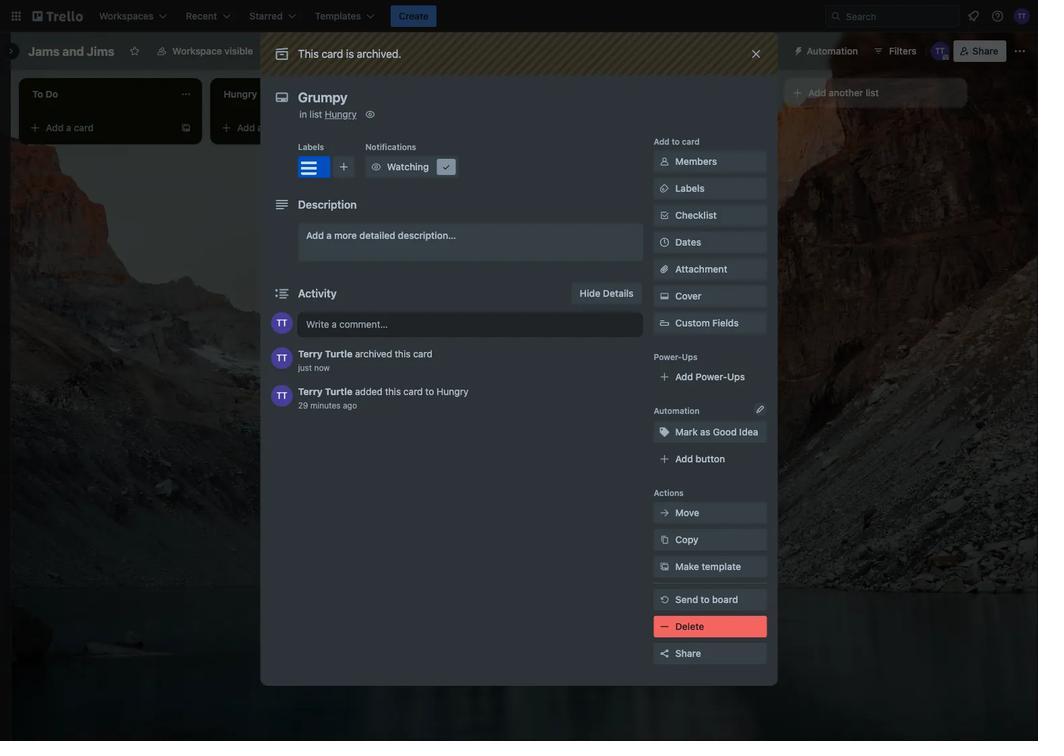 Task type: describe. For each thing, give the bounding box(es) containing it.
just now link
[[298, 363, 330, 373]]

details
[[603, 288, 634, 299]]

delete link
[[654, 616, 767, 638]]

labels link
[[654, 178, 767, 199]]

copy link
[[654, 530, 767, 551]]

1 vertical spatial ups
[[682, 352, 698, 362]]

create
[[399, 10, 429, 22]]

description
[[298, 198, 357, 211]]

sm image for labels
[[658, 182, 671, 195]]

sm image for delete
[[658, 620, 671, 634]]

add a card button for create from template… icon
[[216, 117, 366, 139]]

sm image for move
[[658, 507, 671, 520]]

add a more detailed description… link
[[298, 224, 643, 261]]

power- inside button
[[728, 45, 759, 57]]

archived.
[[357, 47, 401, 60]]

2 vertical spatial terry turtle (terryturtle) image
[[271, 385, 293, 407]]

0 horizontal spatial automation
[[654, 406, 700, 416]]

0 vertical spatial labels
[[298, 142, 324, 152]]

add another list button
[[784, 78, 967, 108]]

sm image inside mark as good idea button
[[658, 426, 671, 439]]

turtle for added this card to hungry
[[325, 386, 353, 397]]

1 vertical spatial share button
[[654, 643, 767, 665]]

this card is archived.
[[298, 47, 401, 60]]

members
[[675, 156, 717, 167]]

sm image for copy
[[658, 534, 671, 547]]

sm image inside the watching button
[[440, 160, 453, 174]]

Write a comment text field
[[298, 313, 643, 337]]

hide
[[580, 288, 600, 299]]

jams
[[28, 44, 60, 58]]

terry for added this card to hungry
[[298, 386, 323, 397]]

create from template… image
[[372, 123, 383, 133]]

board link
[[264, 40, 321, 62]]

card inside terry turtle added this card to hungry 29 minutes ago
[[403, 386, 423, 397]]

now
[[314, 363, 330, 373]]

ups inside button
[[759, 45, 777, 57]]

sm image up create from template… icon
[[363, 108, 377, 121]]

2 vertical spatial power-
[[696, 372, 727, 383]]

sm image for cover
[[658, 290, 671, 303]]

make template
[[675, 562, 741, 573]]

added
[[355, 386, 383, 397]]

a for create from template… image
[[66, 122, 71, 133]]

terry for archived this card
[[298, 349, 323, 360]]

switch to… image
[[9, 9, 23, 23]]

workspace visible button
[[148, 40, 261, 62]]

add a more detailed description…
[[306, 230, 456, 241]]

good
[[713, 427, 737, 438]]

add to card
[[654, 137, 700, 146]]

members link
[[654, 151, 767, 172]]

attachment
[[675, 264, 727, 275]]

a for create from template… icon
[[257, 122, 263, 133]]

this
[[298, 47, 319, 60]]

0 notifications image
[[965, 8, 982, 24]]

make template link
[[654, 556, 767, 578]]

minutes
[[310, 401, 341, 410]]

custom fields button
[[654, 317, 767, 330]]

29 minutes ago link
[[298, 401, 357, 410]]

actions
[[654, 488, 684, 498]]

color: blue, title: none image
[[298, 156, 330, 178]]

detailed
[[359, 230, 395, 241]]

0 horizontal spatial power-ups
[[654, 352, 698, 362]]

workspace visible
[[172, 45, 253, 57]]

hungry link
[[325, 109, 357, 120]]

2 horizontal spatial a
[[326, 230, 332, 241]]

turtle for archived this card
[[325, 349, 353, 360]]

send to board
[[675, 595, 738, 606]]

29
[[298, 401, 308, 410]]

0 vertical spatial hungry
[[325, 109, 357, 120]]

add a card for create from template… image
[[46, 122, 94, 133]]

0 vertical spatial terry turtle (terryturtle) image
[[931, 42, 950, 61]]

move
[[675, 508, 699, 519]]

add a card for create from template… icon
[[237, 122, 285, 133]]

1 vertical spatial power-
[[654, 352, 682, 362]]

create button
[[391, 5, 437, 27]]

create from template… image
[[181, 123, 191, 133]]

1 vertical spatial terry turtle (terryturtle) image
[[271, 313, 293, 334]]

another
[[829, 87, 863, 98]]

open information menu image
[[991, 9, 1004, 23]]

list inside button
[[866, 87, 879, 98]]

hungry inside terry turtle added this card to hungry 29 minutes ago
[[437, 386, 469, 397]]

automation inside button
[[807, 45, 858, 57]]

is
[[346, 47, 354, 60]]

workspace
[[172, 45, 222, 57]]

sm image for send to board
[[658, 594, 671, 607]]

in
[[299, 109, 307, 120]]

add power-ups
[[675, 372, 745, 383]]

just
[[298, 363, 312, 373]]



Task type: locate. For each thing, give the bounding box(es) containing it.
0 vertical spatial terry turtle (terryturtle) image
[[1014, 8, 1030, 24]]

hungry
[[325, 109, 357, 120], [437, 386, 469, 397]]

star or unstar board image
[[129, 46, 140, 57]]

terry turtle (terryturtle) image left just in the left of the page
[[271, 348, 293, 369]]

1 horizontal spatial list
[[866, 87, 879, 98]]

ups down fields
[[727, 372, 745, 383]]

add power-ups link
[[654, 366, 767, 388]]

1 vertical spatial to
[[425, 386, 434, 397]]

mark as good idea button
[[654, 422, 767, 443]]

1 turtle from the top
[[325, 349, 353, 360]]

labels up color: blue, title: none icon
[[298, 142, 324, 152]]

0 vertical spatial terry
[[298, 349, 323, 360]]

1 horizontal spatial a
[[257, 122, 263, 133]]

1 horizontal spatial power-ups
[[728, 45, 777, 57]]

this right archived
[[395, 349, 411, 360]]

sm image down 'actions'
[[658, 507, 671, 520]]

sm image right the watching
[[440, 160, 453, 174]]

sm image inside send to board link
[[658, 594, 671, 607]]

turtle inside terry turtle archived this card just now
[[325, 349, 353, 360]]

activity
[[298, 287, 337, 300]]

None text field
[[291, 85, 736, 109]]

power-
[[728, 45, 759, 57], [654, 352, 682, 362], [696, 372, 727, 383]]

ups up add power-ups
[[682, 352, 698, 362]]

hide details
[[580, 288, 634, 299]]

1 horizontal spatial share button
[[954, 40, 1006, 62]]

card inside terry turtle archived this card just now
[[413, 349, 432, 360]]

archived
[[355, 349, 392, 360]]

2 vertical spatial ups
[[727, 372, 745, 383]]

watching
[[387, 161, 429, 172]]

0 horizontal spatial share
[[675, 648, 701, 660]]

list right in
[[310, 109, 322, 120]]

terry inside terry turtle added this card to hungry 29 minutes ago
[[298, 386, 323, 397]]

filters button
[[869, 40, 921, 62]]

primary element
[[0, 0, 1038, 32]]

0 vertical spatial automation
[[807, 45, 858, 57]]

sm image for automation
[[788, 40, 807, 59]]

0 horizontal spatial to
[[425, 386, 434, 397]]

0 vertical spatial share button
[[954, 40, 1006, 62]]

labels inside labels link
[[675, 183, 705, 194]]

terry turtle (terryturtle) image inside primary element
[[1014, 8, 1030, 24]]

automation down search image
[[807, 45, 858, 57]]

this for archived
[[395, 349, 411, 360]]

0 horizontal spatial share button
[[654, 643, 767, 665]]

1 vertical spatial labels
[[675, 183, 705, 194]]

0 horizontal spatial add a card button
[[24, 117, 175, 139]]

filters
[[889, 45, 917, 57]]

sm image inside labels link
[[658, 182, 671, 195]]

dates button
[[654, 232, 767, 253]]

custom fields
[[675, 318, 739, 329]]

share for share button to the bottom
[[675, 648, 701, 660]]

share left show menu image
[[973, 45, 998, 57]]

to inside terry turtle added this card to hungry 29 minutes ago
[[425, 386, 434, 397]]

sm image for watching
[[370, 160, 383, 174]]

this
[[395, 349, 411, 360], [385, 386, 401, 397]]

add a card button for create from template… image
[[24, 117, 175, 139]]

sm image for members
[[658, 155, 671, 168]]

1 horizontal spatial terry turtle (terryturtle) image
[[1014, 8, 1030, 24]]

customize views image
[[328, 44, 341, 58]]

sm image
[[788, 40, 807, 59], [440, 160, 453, 174], [658, 182, 671, 195], [658, 209, 671, 222]]

sm image inside members link
[[658, 155, 671, 168]]

share button down "delete" "link" at the right bottom of the page
[[654, 643, 767, 665]]

power-ups inside power-ups button
[[728, 45, 777, 57]]

visible
[[224, 45, 253, 57]]

sm image inside the automation button
[[788, 40, 807, 59]]

0 vertical spatial turtle
[[325, 349, 353, 360]]

0 horizontal spatial a
[[66, 122, 71, 133]]

to right send
[[701, 595, 710, 606]]

1 vertical spatial hungry
[[437, 386, 469, 397]]

power-ups
[[728, 45, 777, 57], [654, 352, 698, 362]]

checklist
[[675, 210, 717, 221]]

2 vertical spatial to
[[701, 595, 710, 606]]

1 vertical spatial terry
[[298, 386, 323, 397]]

fields
[[712, 318, 739, 329]]

terry
[[298, 349, 323, 360], [298, 386, 323, 397]]

Board name text field
[[22, 40, 121, 62]]

ups left the automation button
[[759, 45, 777, 57]]

turtle up now
[[325, 349, 353, 360]]

0 horizontal spatial hungry
[[325, 109, 357, 120]]

turtle up 29 minutes ago link
[[325, 386, 353, 397]]

watching button
[[365, 156, 458, 178]]

terry turtle (terryturtle) image
[[931, 42, 950, 61], [271, 313, 293, 334], [271, 385, 293, 407]]

sm image left mark
[[658, 426, 671, 439]]

idea
[[739, 427, 758, 438]]

share down delete
[[675, 648, 701, 660]]

attachment button
[[654, 259, 767, 280]]

as
[[700, 427, 710, 438]]

1 vertical spatial terry turtle (terryturtle) image
[[271, 348, 293, 369]]

sm image for make template
[[658, 561, 671, 574]]

share
[[973, 45, 998, 57], [675, 648, 701, 660]]

1 terry from the top
[[298, 349, 323, 360]]

add
[[808, 87, 826, 98], [46, 122, 64, 133], [237, 122, 255, 133], [654, 137, 670, 146], [306, 230, 324, 241], [675, 372, 693, 383], [675, 454, 693, 465]]

sm image down the 'add to card'
[[658, 155, 671, 168]]

2 horizontal spatial to
[[701, 595, 710, 606]]

0 vertical spatial power-ups
[[728, 45, 777, 57]]

sm image left make
[[658, 561, 671, 574]]

terry turtle (terryturtle) image right open information menu icon
[[1014, 8, 1030, 24]]

this right the added
[[385, 386, 401, 397]]

dates
[[675, 237, 701, 248]]

terry inside terry turtle archived this card just now
[[298, 349, 323, 360]]

sm image left send
[[658, 594, 671, 607]]

and
[[62, 44, 84, 58]]

notifications
[[365, 142, 416, 152]]

more
[[334, 230, 357, 241]]

description…
[[398, 230, 456, 241]]

2 horizontal spatial power-
[[728, 45, 759, 57]]

sm image left copy
[[658, 534, 671, 547]]

turtle inside terry turtle added this card to hungry 29 minutes ago
[[325, 386, 353, 397]]

1 horizontal spatial share
[[973, 45, 998, 57]]

add another list
[[808, 87, 879, 98]]

0 vertical spatial list
[[866, 87, 879, 98]]

hide details link
[[572, 283, 642, 305]]

sm image for checklist
[[658, 209, 671, 222]]

terry turtle (terryturtle) image
[[1014, 8, 1030, 24], [271, 348, 293, 369]]

1 horizontal spatial ups
[[727, 372, 745, 383]]

cover link
[[654, 286, 767, 307]]

2 add a card from the left
[[237, 122, 285, 133]]

ups
[[759, 45, 777, 57], [682, 352, 698, 362], [727, 372, 745, 383]]

move link
[[654, 503, 767, 524]]

custom
[[675, 318, 710, 329]]

sm image inside cover link
[[658, 290, 671, 303]]

sm image left cover
[[658, 290, 671, 303]]

2 add a card button from the left
[[216, 117, 366, 139]]

checklist link
[[654, 205, 767, 226]]

add a card button
[[24, 117, 175, 139], [216, 117, 366, 139]]

share for topmost share button
[[973, 45, 998, 57]]

1 vertical spatial list
[[310, 109, 322, 120]]

0 vertical spatial power-
[[728, 45, 759, 57]]

show menu image
[[1013, 44, 1027, 58]]

terry up just now link on the left of page
[[298, 349, 323, 360]]

this inside terry turtle archived this card just now
[[395, 349, 411, 360]]

send
[[675, 595, 698, 606]]

turtle
[[325, 349, 353, 360], [325, 386, 353, 397]]

sm image inside the watching button
[[370, 160, 383, 174]]

1 vertical spatial this
[[385, 386, 401, 397]]

copy
[[675, 535, 698, 546]]

add button
[[675, 454, 725, 465]]

jims
[[87, 44, 114, 58]]

0 vertical spatial this
[[395, 349, 411, 360]]

mark
[[675, 427, 698, 438]]

0 vertical spatial share
[[973, 45, 998, 57]]

delete
[[675, 621, 704, 633]]

0 horizontal spatial labels
[[298, 142, 324, 152]]

1 vertical spatial automation
[[654, 406, 700, 416]]

1 horizontal spatial automation
[[807, 45, 858, 57]]

terry up 29 at the bottom left
[[298, 386, 323, 397]]

sm image left checklist
[[658, 209, 671, 222]]

share button down 0 notifications "image"
[[954, 40, 1006, 62]]

power-ups button
[[701, 40, 785, 62]]

2 terry from the top
[[298, 386, 323, 397]]

labels up checklist
[[675, 183, 705, 194]]

1 add a card button from the left
[[24, 117, 175, 139]]

2 horizontal spatial ups
[[759, 45, 777, 57]]

sm image left delete
[[658, 620, 671, 634]]

0 vertical spatial ups
[[759, 45, 777, 57]]

a
[[66, 122, 71, 133], [257, 122, 263, 133], [326, 230, 332, 241]]

cover
[[675, 291, 702, 302]]

1 vertical spatial turtle
[[325, 386, 353, 397]]

sm image down the 'add to card'
[[658, 182, 671, 195]]

add button button
[[654, 449, 767, 470]]

add a card
[[46, 122, 94, 133], [237, 122, 285, 133]]

sm image down notifications
[[370, 160, 383, 174]]

labels
[[298, 142, 324, 152], [675, 183, 705, 194]]

0 horizontal spatial ups
[[682, 352, 698, 362]]

mark as good idea
[[675, 427, 758, 438]]

to
[[672, 137, 680, 146], [425, 386, 434, 397], [701, 595, 710, 606]]

0 horizontal spatial add a card
[[46, 122, 94, 133]]

terry turtle archived this card just now
[[298, 349, 432, 373]]

terry turtle added this card to hungry 29 minutes ago
[[298, 386, 469, 410]]

ago
[[343, 401, 357, 410]]

search image
[[831, 11, 841, 22]]

Search field
[[841, 6, 959, 26]]

sm image inside move link
[[658, 507, 671, 520]]

automation button
[[788, 40, 866, 62]]

list right another
[[866, 87, 879, 98]]

1 add a card from the left
[[46, 122, 94, 133]]

send to board link
[[654, 589, 767, 611]]

to for add
[[672, 137, 680, 146]]

sm image inside the copy link
[[658, 534, 671, 547]]

0 horizontal spatial list
[[310, 109, 322, 120]]

to for send
[[701, 595, 710, 606]]

sm image inside make template link
[[658, 561, 671, 574]]

1 vertical spatial power-ups
[[654, 352, 698, 362]]

1 horizontal spatial power-
[[696, 372, 727, 383]]

this for added
[[385, 386, 401, 397]]

jams and jims
[[28, 44, 114, 58]]

1 vertical spatial share
[[675, 648, 701, 660]]

board
[[287, 45, 313, 57]]

to up members
[[672, 137, 680, 146]]

automation up mark
[[654, 406, 700, 416]]

0 horizontal spatial power-
[[654, 352, 682, 362]]

template
[[702, 562, 741, 573]]

list
[[866, 87, 879, 98], [310, 109, 322, 120]]

1 horizontal spatial hungry
[[437, 386, 469, 397]]

2 turtle from the top
[[325, 386, 353, 397]]

1 horizontal spatial add a card button
[[216, 117, 366, 139]]

make
[[675, 562, 699, 573]]

sm image
[[363, 108, 377, 121], [658, 155, 671, 168], [370, 160, 383, 174], [658, 290, 671, 303], [658, 426, 671, 439], [658, 507, 671, 520], [658, 534, 671, 547], [658, 561, 671, 574], [658, 594, 671, 607], [658, 620, 671, 634]]

in list hungry
[[299, 109, 357, 120]]

sm image right power-ups button
[[788, 40, 807, 59]]

card
[[322, 47, 343, 60], [74, 122, 94, 133], [265, 122, 285, 133], [682, 137, 700, 146], [413, 349, 432, 360], [403, 386, 423, 397]]

automation
[[807, 45, 858, 57], [654, 406, 700, 416]]

sm image inside checklist link
[[658, 209, 671, 222]]

button
[[696, 454, 725, 465]]

1 horizontal spatial add a card
[[237, 122, 285, 133]]

this inside terry turtle added this card to hungry 29 minutes ago
[[385, 386, 401, 397]]

board
[[712, 595, 738, 606]]

to right the added
[[425, 386, 434, 397]]

1 horizontal spatial to
[[672, 137, 680, 146]]

0 horizontal spatial terry turtle (terryturtle) image
[[271, 348, 293, 369]]

0 vertical spatial to
[[672, 137, 680, 146]]

sm image inside "delete" "link"
[[658, 620, 671, 634]]

1 horizontal spatial labels
[[675, 183, 705, 194]]



Task type: vqa. For each thing, say whether or not it's contained in the screenshot.
your
no



